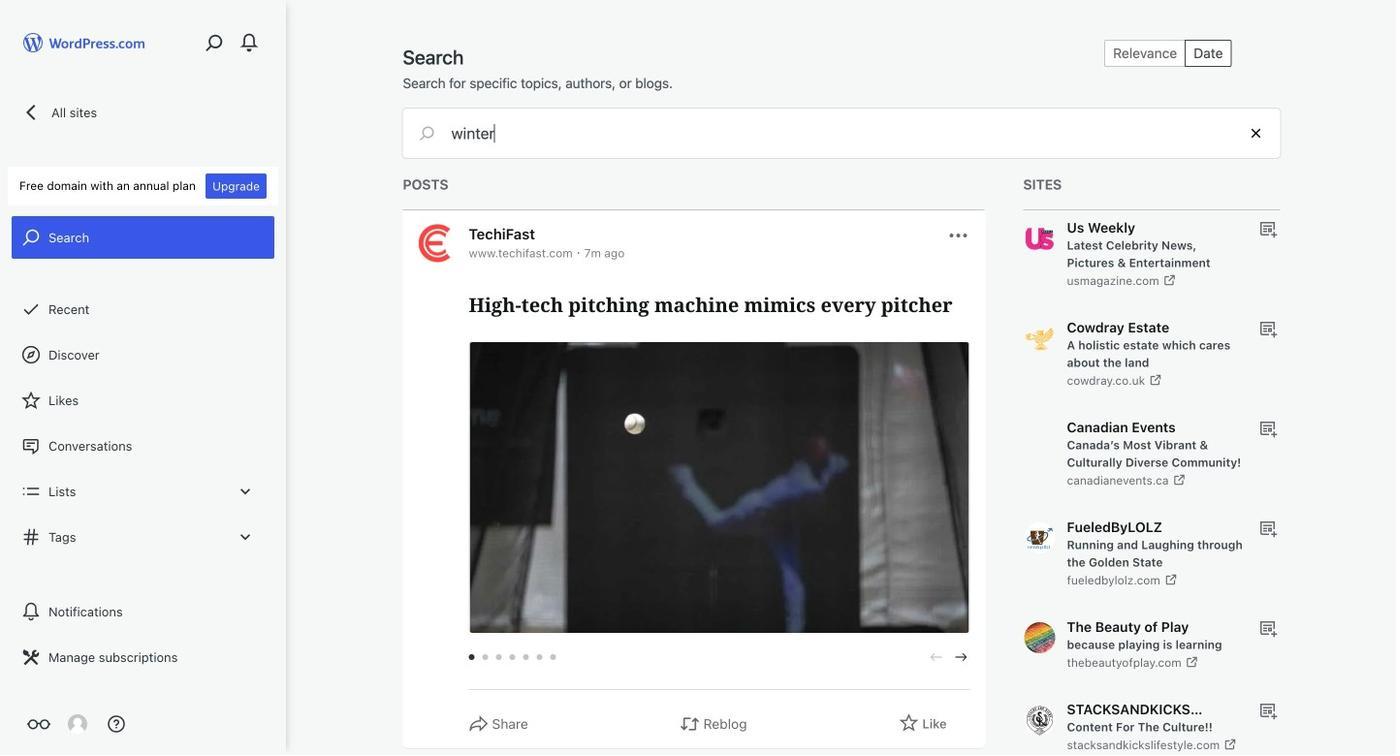 Task type: vqa. For each thing, say whether or not it's contained in the screenshot.
CREDIT_CARD icon
no



Task type: describe. For each thing, give the bounding box(es) containing it.
keyboard_arrow_down image
[[236, 528, 255, 547]]

bob builder image
[[68, 715, 87, 734]]

4 subscribe image from the top
[[1258, 619, 1278, 638]]

close search image
[[1232, 116, 1281, 151]]

1 subscribe image from the top
[[1258, 219, 1278, 239]]

2 list item from the top
[[1388, 169, 1397, 260]]

open search image
[[403, 122, 451, 145]]

1 list item from the top
[[1388, 68, 1397, 139]]

reader image
[[27, 713, 50, 736]]

3 subscribe image from the top
[[1258, 519, 1278, 538]]



Task type: locate. For each thing, give the bounding box(es) containing it.
1 subscribe image from the top
[[1258, 319, 1278, 338]]

toggle menu image
[[947, 224, 970, 247]]

0 vertical spatial subscribe image
[[1258, 319, 1278, 338]]

list item
[[1388, 68, 1397, 139], [1388, 169, 1397, 260], [1388, 260, 1397, 351], [1388, 351, 1397, 423]]

1 vertical spatial subscribe image
[[1258, 701, 1278, 721]]

3 list item from the top
[[1388, 260, 1397, 351]]

4 list item from the top
[[1388, 351, 1397, 423]]

None radio
[[1105, 40, 1185, 67], [1185, 40, 1232, 67], [1105, 40, 1185, 67], [1185, 40, 1232, 67]]

next image
[[953, 649, 970, 666]]

pager controls element
[[469, 649, 970, 666]]

subscribe image
[[1258, 219, 1278, 239], [1258, 419, 1278, 438], [1258, 519, 1278, 538], [1258, 619, 1278, 638]]

None search field
[[403, 109, 1281, 158]]

2 subscribe image from the top
[[1258, 419, 1278, 438]]

Search search field
[[451, 109, 1232, 158]]

previous image
[[928, 649, 945, 666]]

keyboard_arrow_down image
[[236, 482, 255, 501]]

subscribe image
[[1258, 319, 1278, 338], [1258, 701, 1278, 721]]

2 subscribe image from the top
[[1258, 701, 1278, 721]]

techifast image
[[419, 224, 457, 263]]

row
[[1025, 205, 1282, 756]]

option group
[[1105, 40, 1232, 67]]



